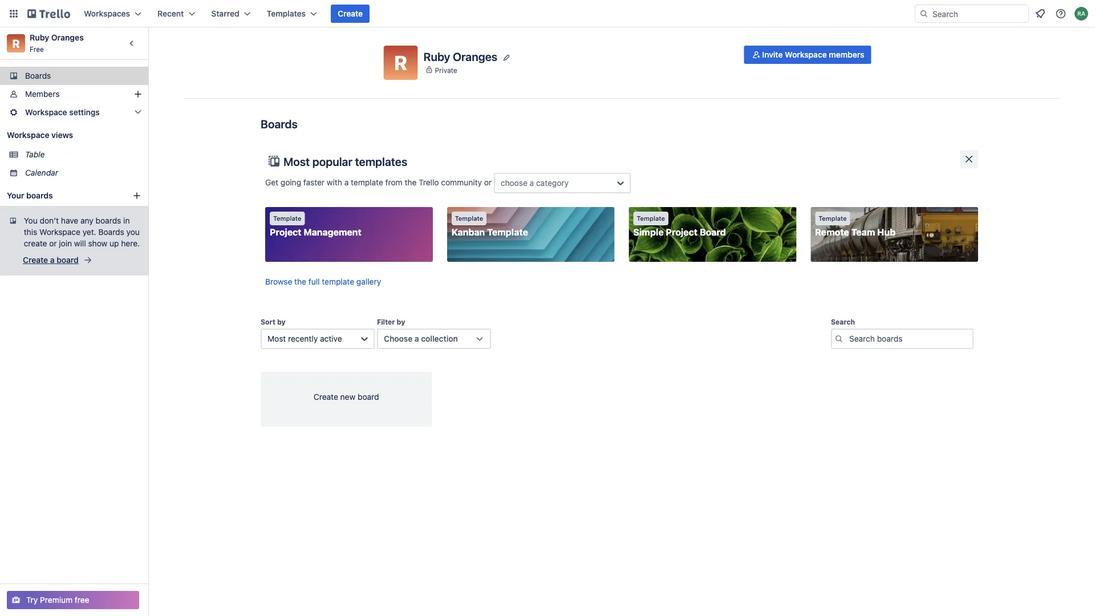 Task type: locate. For each thing, give the bounding box(es) containing it.
boards
[[26, 191, 53, 200], [96, 216, 121, 225]]

or left choose
[[484, 178, 492, 187]]

create a board
[[23, 255, 79, 265]]

invite workspace members
[[763, 50, 865, 59]]

1 horizontal spatial r
[[394, 51, 407, 74]]

try premium free button
[[7, 591, 139, 610]]

r link
[[7, 34, 25, 53]]

template
[[351, 178, 383, 187], [322, 277, 355, 287]]

in
[[123, 216, 130, 225]]

recent
[[158, 9, 184, 18]]

0 horizontal spatial ruby
[[30, 33, 49, 42]]

ruby anderson (rubyanderson7) image
[[1075, 7, 1089, 21]]

project left management
[[270, 227, 302, 238]]

template up 'kanban'
[[455, 215, 484, 222]]

r for r link
[[12, 37, 20, 50]]

collection
[[421, 334, 458, 344]]

try
[[26, 596, 38, 605]]

create inside button
[[23, 255, 48, 265]]

here.
[[121, 239, 140, 248]]

Search text field
[[832, 329, 974, 349]]

0 vertical spatial board
[[57, 255, 79, 265]]

1 vertical spatial template
[[322, 277, 355, 287]]

board down join
[[57, 255, 79, 265]]

a for choose a collection
[[415, 334, 419, 344]]

template simple project board
[[634, 215, 727, 238]]

0 horizontal spatial by
[[277, 318, 286, 326]]

most down sort by
[[268, 334, 286, 344]]

open information menu image
[[1056, 8, 1067, 19]]

templates
[[267, 9, 306, 18]]

0 vertical spatial the
[[405, 178, 417, 187]]

0 horizontal spatial r
[[12, 37, 20, 50]]

workspace settings button
[[0, 103, 148, 122]]

or
[[484, 178, 492, 187], [49, 239, 57, 248]]

template inside template remote team hub
[[819, 215, 847, 222]]

hub
[[878, 227, 896, 238]]

boards
[[25, 71, 51, 80], [261, 117, 298, 130], [98, 227, 124, 237]]

1 horizontal spatial board
[[358, 392, 379, 402]]

1 horizontal spatial by
[[397, 318, 405, 326]]

ruby inside ruby oranges free
[[30, 33, 49, 42]]

1 vertical spatial ruby
[[424, 50, 451, 63]]

board inside button
[[57, 255, 79, 265]]

0 vertical spatial r
[[12, 37, 20, 50]]

0 vertical spatial boards
[[26, 191, 53, 200]]

1 horizontal spatial boards
[[96, 216, 121, 225]]

1 horizontal spatial boards
[[98, 227, 124, 237]]

r left private
[[394, 51, 407, 74]]

workspace up join
[[39, 227, 80, 237]]

workspace right "invite"
[[785, 50, 828, 59]]

create
[[24, 239, 47, 248]]

0 horizontal spatial or
[[49, 239, 57, 248]]

a for create a board
[[50, 255, 55, 265]]

1 horizontal spatial project
[[666, 227, 698, 238]]

members
[[830, 50, 865, 59]]

boards left in
[[96, 216, 121, 225]]

0 vertical spatial boards
[[25, 71, 51, 80]]

template for simple
[[637, 215, 665, 222]]

0 horizontal spatial board
[[57, 255, 79, 265]]

template inside the template simple project board
[[637, 215, 665, 222]]

the right from
[[405, 178, 417, 187]]

1 horizontal spatial ruby
[[424, 50, 451, 63]]

template
[[273, 215, 302, 222], [455, 215, 484, 222], [637, 215, 665, 222], [819, 215, 847, 222], [487, 227, 528, 238]]

sort
[[261, 318, 276, 326]]

r
[[12, 37, 20, 50], [394, 51, 407, 74]]

templates
[[355, 155, 408, 168]]

1 vertical spatial oranges
[[453, 50, 498, 63]]

r left free
[[12, 37, 20, 50]]

workspace down members
[[25, 108, 67, 117]]

template for kanban
[[455, 215, 484, 222]]

most recently active
[[268, 334, 342, 344]]

a inside button
[[415, 334, 419, 344]]

0 vertical spatial most
[[284, 155, 310, 168]]

project left board
[[666, 227, 698, 238]]

1 vertical spatial or
[[49, 239, 57, 248]]

boards link
[[0, 67, 148, 85]]

0 vertical spatial template
[[351, 178, 383, 187]]

template for project
[[273, 215, 302, 222]]

2 by from the left
[[397, 318, 405, 326]]

1 vertical spatial board
[[358, 392, 379, 402]]

0 vertical spatial oranges
[[51, 33, 84, 42]]

ruby oranges free
[[30, 33, 84, 53]]

get going faster with a template from the trello community or
[[265, 178, 494, 187]]

ruby for ruby oranges free
[[30, 33, 49, 42]]

0 vertical spatial create
[[338, 9, 363, 18]]

ruby
[[30, 33, 49, 42], [424, 50, 451, 63]]

workspace views
[[7, 130, 73, 140]]

create button
[[331, 5, 370, 23]]

boards down "calendar"
[[26, 191, 53, 200]]

ruby up free
[[30, 33, 49, 42]]

board
[[700, 227, 727, 238]]

with
[[327, 178, 342, 187]]

filter by
[[377, 318, 405, 326]]

board for create a board
[[57, 255, 79, 265]]

template inside template project management
[[273, 215, 302, 222]]

choose
[[384, 334, 413, 344]]

sort by
[[261, 318, 286, 326]]

ruby up private
[[424, 50, 451, 63]]

workspace
[[785, 50, 828, 59], [25, 108, 67, 117], [7, 130, 49, 140], [39, 227, 80, 237]]

create inside button
[[338, 9, 363, 18]]

most for most recently active
[[268, 334, 286, 344]]

template right full
[[322, 277, 355, 287]]

table link
[[25, 149, 142, 160]]

a inside button
[[50, 255, 55, 265]]

workspace up table
[[7, 130, 49, 140]]

1 vertical spatial most
[[268, 334, 286, 344]]

sm image
[[751, 49, 763, 61]]

by
[[277, 318, 286, 326], [397, 318, 405, 326]]

workspace inside "button"
[[785, 50, 828, 59]]

oranges up private
[[453, 50, 498, 63]]

by right sort
[[277, 318, 286, 326]]

community
[[441, 178, 482, 187]]

2 vertical spatial create
[[314, 392, 338, 402]]

up
[[110, 239, 119, 248]]

board
[[57, 255, 79, 265], [358, 392, 379, 402]]

kanban
[[452, 227, 485, 238]]

project
[[270, 227, 302, 238], [666, 227, 698, 238]]

by right filter on the left bottom of page
[[397, 318, 405, 326]]

1 vertical spatial create
[[23, 255, 48, 265]]

a
[[345, 178, 349, 187], [530, 178, 534, 188], [50, 255, 55, 265], [415, 334, 419, 344]]

invite workspace members button
[[745, 46, 872, 64]]

gallery
[[357, 277, 381, 287]]

oranges inside ruby oranges free
[[51, 33, 84, 42]]

ruby for ruby oranges
[[424, 50, 451, 63]]

1 vertical spatial the
[[295, 277, 307, 287]]

0 vertical spatial ruby
[[30, 33, 49, 42]]

template project management
[[270, 215, 362, 238]]

1 by from the left
[[277, 318, 286, 326]]

full
[[309, 277, 320, 287]]

the left full
[[295, 277, 307, 287]]

1 horizontal spatial the
[[405, 178, 417, 187]]

2 project from the left
[[666, 227, 698, 238]]

choose a category
[[501, 178, 569, 188]]

template down templates
[[351, 178, 383, 187]]

your
[[7, 191, 24, 200]]

0 horizontal spatial oranges
[[51, 33, 84, 42]]

template for remote
[[819, 215, 847, 222]]

workspace settings
[[25, 108, 100, 117]]

1 project from the left
[[270, 227, 302, 238]]

any
[[81, 216, 94, 225]]

team
[[852, 227, 876, 238]]

most popular templates
[[284, 155, 408, 168]]

1 vertical spatial boards
[[96, 216, 121, 225]]

r inside button
[[394, 51, 407, 74]]

most
[[284, 155, 310, 168], [268, 334, 286, 344]]

workspace navigation collapse icon image
[[124, 35, 140, 51]]

most up the going
[[284, 155, 310, 168]]

1 vertical spatial r
[[394, 51, 407, 74]]

template down the going
[[273, 215, 302, 222]]

you don't have any boards in this workspace yet. boards you create or join will show up here.
[[24, 216, 140, 248]]

boards inside you don't have any boards in this workspace yet. boards you create or join will show up here.
[[96, 216, 121, 225]]

1 horizontal spatial oranges
[[453, 50, 498, 63]]

popular
[[313, 155, 353, 168]]

workspace inside dropdown button
[[25, 108, 67, 117]]

board right new
[[358, 392, 379, 402]]

oranges down 'back to home' image
[[51, 33, 84, 42]]

by for filter by
[[397, 318, 405, 326]]

template up simple
[[637, 215, 665, 222]]

recent button
[[151, 5, 202, 23]]

template up remote
[[819, 215, 847, 222]]

1 horizontal spatial or
[[484, 178, 492, 187]]

1 vertical spatial boards
[[261, 117, 298, 130]]

or left join
[[49, 239, 57, 248]]

create
[[338, 9, 363, 18], [23, 255, 48, 265], [314, 392, 338, 402]]

oranges
[[51, 33, 84, 42], [453, 50, 498, 63]]

0 horizontal spatial project
[[270, 227, 302, 238]]

primary element
[[0, 0, 1096, 27]]

2 vertical spatial boards
[[98, 227, 124, 237]]

oranges for ruby oranges free
[[51, 33, 84, 42]]



Task type: describe. For each thing, give the bounding box(es) containing it.
free
[[75, 596, 89, 605]]

templates button
[[260, 5, 324, 23]]

category
[[537, 178, 569, 188]]

create for create a board
[[23, 255, 48, 265]]

free
[[30, 45, 44, 53]]

0 horizontal spatial boards
[[26, 191, 53, 200]]

recently
[[288, 334, 318, 344]]

0 horizontal spatial the
[[295, 277, 307, 287]]

choose a collection button
[[377, 329, 491, 349]]

back to home image
[[27, 5, 70, 23]]

premium
[[40, 596, 73, 605]]

management
[[304, 227, 362, 238]]

a for choose a category
[[530, 178, 534, 188]]

browse the full template gallery
[[265, 277, 381, 287]]

Search field
[[929, 5, 1029, 22]]

trello
[[419, 178, 439, 187]]

add board image
[[132, 191, 142, 200]]

workspaces
[[84, 9, 130, 18]]

boards inside you don't have any boards in this workspace yet. boards you create or join will show up here.
[[98, 227, 124, 237]]

or inside you don't have any boards in this workspace yet. boards you create or join will show up here.
[[49, 239, 57, 248]]

invite
[[763, 50, 783, 59]]

ruby oranges link
[[30, 33, 84, 42]]

going
[[281, 178, 301, 187]]

your boards
[[7, 191, 53, 200]]

remote
[[816, 227, 850, 238]]

search
[[832, 318, 856, 326]]

search image
[[920, 9, 929, 18]]

2 horizontal spatial boards
[[261, 117, 298, 130]]

workspaces button
[[77, 5, 148, 23]]

browse
[[265, 277, 292, 287]]

create new board
[[314, 392, 379, 402]]

simple
[[634, 227, 664, 238]]

oranges for ruby oranges
[[453, 50, 498, 63]]

get
[[265, 178, 279, 187]]

you
[[24, 216, 38, 225]]

faster
[[304, 178, 325, 187]]

try premium free
[[26, 596, 89, 605]]

show
[[88, 239, 107, 248]]

table
[[25, 150, 45, 159]]

workspace inside you don't have any boards in this workspace yet. boards you create or join will show up here.
[[39, 227, 80, 237]]

create for create new board
[[314, 392, 338, 402]]

choose a collection
[[384, 334, 458, 344]]

yet.
[[83, 227, 96, 237]]

starred button
[[205, 5, 258, 23]]

settings
[[69, 108, 100, 117]]

browse the full template gallery link
[[265, 277, 381, 287]]

r for r button
[[394, 51, 407, 74]]

members link
[[0, 85, 148, 103]]

project inside the template simple project board
[[666, 227, 698, 238]]

new
[[341, 392, 356, 402]]

private
[[435, 66, 458, 74]]

don't
[[40, 216, 59, 225]]

0 notifications image
[[1034, 7, 1048, 21]]

r button
[[384, 46, 418, 80]]

create for create
[[338, 9, 363, 18]]

will
[[74, 239, 86, 248]]

board for create new board
[[358, 392, 379, 402]]

template remote team hub
[[816, 215, 896, 238]]

filter
[[377, 318, 395, 326]]

project inside template project management
[[270, 227, 302, 238]]

calendar link
[[25, 167, 142, 179]]

this
[[24, 227, 37, 237]]

choose
[[501, 178, 528, 188]]

have
[[61, 216, 78, 225]]

join
[[59, 239, 72, 248]]

starred
[[211, 9, 240, 18]]

0 horizontal spatial boards
[[25, 71, 51, 80]]

0 vertical spatial or
[[484, 178, 492, 187]]

you
[[126, 227, 140, 237]]

views
[[51, 130, 73, 140]]

ruby oranges
[[424, 50, 498, 63]]

most for most popular templates
[[284, 155, 310, 168]]

template kanban template
[[452, 215, 528, 238]]

active
[[320, 334, 342, 344]]

your boards with 0 items element
[[7, 189, 127, 203]]

create a board button
[[23, 254, 92, 267]]

template right 'kanban'
[[487, 227, 528, 238]]

calendar
[[25, 168, 58, 178]]

members
[[25, 89, 60, 99]]

by for sort by
[[277, 318, 286, 326]]

from
[[386, 178, 403, 187]]



Task type: vqa. For each thing, say whether or not it's contained in the screenshot.
Project to the right
yes



